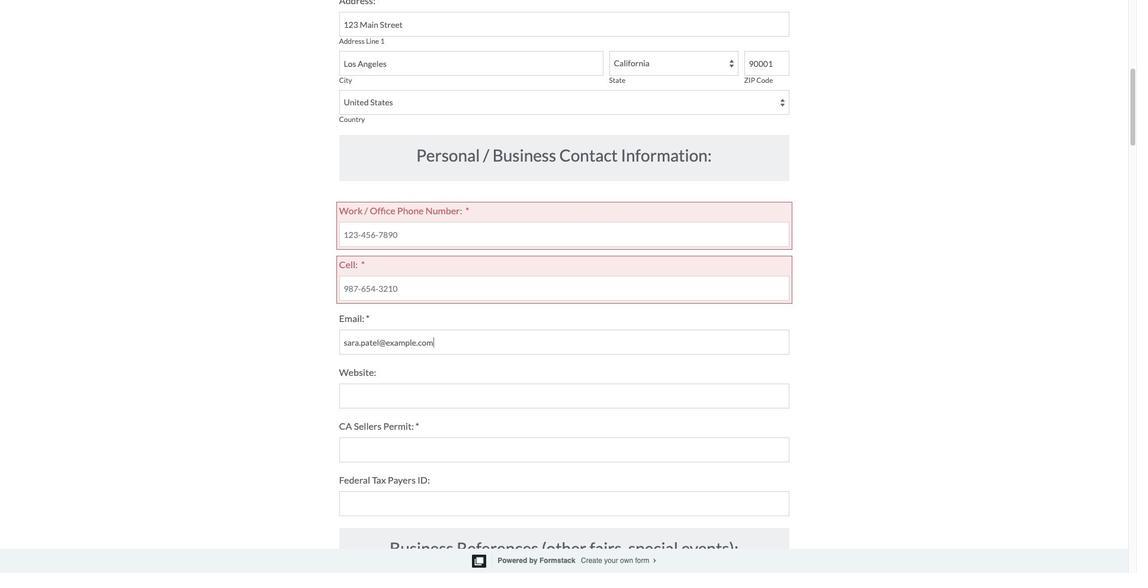 Task type: locate. For each thing, give the bounding box(es) containing it.
None telephone field
[[339, 222, 789, 247]]

Address Line 1 text field
[[339, 12, 789, 37]]

None text field
[[339, 438, 789, 463], [339, 492, 789, 517], [339, 438, 789, 463], [339, 492, 789, 517]]

City text field
[[339, 51, 603, 76]]

None telephone field
[[339, 276, 789, 301]]

None email field
[[339, 330, 789, 355]]

None text field
[[339, 384, 789, 409]]



Task type: describe. For each thing, give the bounding box(es) containing it.
ZIP Code text field
[[744, 51, 789, 76]]



